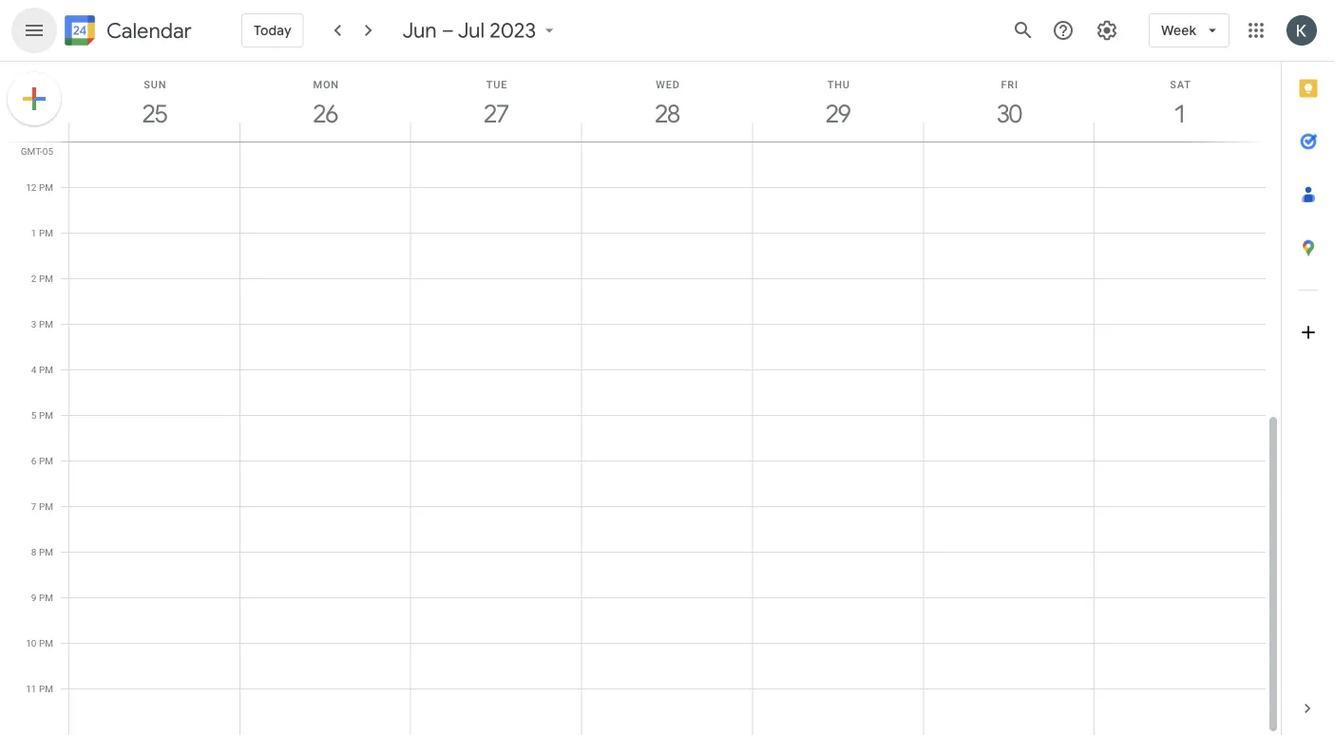 Task type: vqa. For each thing, say whether or not it's contained in the screenshot.
Field
no



Task type: locate. For each thing, give the bounding box(es) containing it.
thu
[[828, 78, 850, 90]]

pm for 6 pm
[[39, 455, 53, 467]]

pm
[[39, 182, 53, 193], [39, 227, 53, 239], [39, 273, 53, 284], [39, 318, 53, 330], [39, 364, 53, 375], [39, 410, 53, 421], [39, 455, 53, 467], [39, 501, 53, 512], [39, 546, 53, 558], [39, 592, 53, 603], [39, 638, 53, 649], [39, 683, 53, 695]]

1 vertical spatial 11
[[26, 683, 37, 695]]

12
[[26, 182, 37, 193]]

27 link
[[475, 92, 519, 136]]

tab list
[[1282, 62, 1334, 682]]

11 down 10
[[26, 683, 37, 695]]

28 link
[[646, 92, 690, 136]]

6 pm from the top
[[39, 410, 53, 421]]

sat
[[1170, 78, 1191, 90]]

7 pm from the top
[[39, 455, 53, 467]]

pm for 12 pm
[[39, 182, 53, 193]]

jun
[[403, 17, 437, 44]]

pm for 1 pm
[[39, 227, 53, 239]]

2 11 from the top
[[26, 683, 37, 695]]

pm right the 12
[[39, 182, 53, 193]]

fri
[[1001, 78, 1019, 90]]

main drawer image
[[23, 19, 46, 42]]

pm right '7'
[[39, 501, 53, 512]]

thu 29
[[825, 78, 850, 129]]

4 pm
[[31, 364, 53, 375]]

3 pm from the top
[[39, 273, 53, 284]]

8
[[31, 546, 37, 558]]

pm right 10
[[39, 638, 53, 649]]

8 pm from the top
[[39, 501, 53, 512]]

5 pm from the top
[[39, 364, 53, 375]]

9 pm from the top
[[39, 546, 53, 558]]

30 link
[[988, 92, 1031, 136]]

12 pm from the top
[[39, 683, 53, 695]]

sat 1
[[1170, 78, 1191, 129]]

1 pm from the top
[[39, 182, 53, 193]]

1 horizontal spatial 1
[[1173, 98, 1185, 129]]

4 pm from the top
[[39, 318, 53, 330]]

0 vertical spatial 1
[[1173, 98, 1185, 129]]

jul
[[458, 17, 485, 44]]

pm for 7 pm
[[39, 501, 53, 512]]

11
[[26, 136, 36, 147], [26, 683, 37, 695]]

4
[[31, 364, 37, 375]]

pm right 3
[[39, 318, 53, 330]]

2 pm from the top
[[39, 227, 53, 239]]

1 up 2
[[31, 227, 37, 239]]

26 link
[[304, 92, 348, 136]]

27
[[483, 98, 508, 129]]

mon
[[313, 78, 339, 90]]

9 pm
[[31, 592, 53, 603]]

11 left am
[[26, 136, 36, 147]]

pm right 5
[[39, 410, 53, 421]]

6
[[31, 455, 37, 467]]

pm right 2
[[39, 273, 53, 284]]

0 vertical spatial 11
[[26, 136, 36, 147]]

tue 27
[[483, 78, 508, 129]]

11 for 11 am
[[26, 136, 36, 147]]

calendar heading
[[103, 18, 192, 44]]

1 11 from the top
[[26, 136, 36, 147]]

29 link
[[817, 92, 860, 136]]

10 pm
[[26, 638, 53, 649]]

pm for 11 pm
[[39, 683, 53, 695]]

pm for 2 pm
[[39, 273, 53, 284]]

2023
[[490, 17, 536, 44]]

11 for 11 pm
[[26, 683, 37, 695]]

1 inside sat 1
[[1173, 98, 1185, 129]]

pm down 10 pm
[[39, 683, 53, 695]]

pm right 9
[[39, 592, 53, 603]]

0 horizontal spatial 1
[[31, 227, 37, 239]]

6 pm
[[31, 455, 53, 467]]

29
[[825, 98, 850, 129]]

1
[[1173, 98, 1185, 129], [31, 227, 37, 239]]

29 column header
[[752, 62, 924, 142]]

pm right 4 in the left of the page
[[39, 364, 53, 375]]

grid
[[0, 62, 1281, 736]]

8 pm
[[31, 546, 53, 558]]

1 down sat
[[1173, 98, 1185, 129]]

28 column header
[[581, 62, 753, 142]]

28
[[654, 98, 679, 129]]

11 pm from the top
[[39, 638, 53, 649]]

11 am
[[26, 136, 53, 147]]

05
[[43, 145, 53, 157]]

7
[[31, 501, 37, 512]]

pm for 4 pm
[[39, 364, 53, 375]]

pm right '6'
[[39, 455, 53, 467]]

pm right 8
[[39, 546, 53, 558]]

pm for 3 pm
[[39, 318, 53, 330]]

10 pm from the top
[[39, 592, 53, 603]]

pm up the 2 pm
[[39, 227, 53, 239]]



Task type: describe. For each thing, give the bounding box(es) containing it.
3 pm
[[31, 318, 53, 330]]

week
[[1161, 22, 1197, 39]]

10
[[26, 638, 37, 649]]

5 pm
[[31, 410, 53, 421]]

am
[[39, 136, 53, 147]]

pm for 10 pm
[[39, 638, 53, 649]]

calendar
[[106, 18, 192, 44]]

gmt-
[[21, 145, 43, 157]]

wed
[[656, 78, 680, 90]]

calendar element
[[61, 11, 192, 53]]

9
[[31, 592, 37, 603]]

wed 28
[[654, 78, 680, 129]]

sun
[[144, 78, 167, 90]]

5
[[31, 410, 37, 421]]

25 column header
[[68, 62, 240, 142]]

–
[[442, 17, 454, 44]]

fri 30
[[996, 78, 1021, 129]]

11 pm
[[26, 683, 53, 695]]

tue
[[486, 78, 508, 90]]

12 pm
[[26, 182, 53, 193]]

26 column header
[[239, 62, 411, 142]]

27 column header
[[410, 62, 582, 142]]

30
[[996, 98, 1021, 129]]

2
[[31, 273, 37, 284]]

pm for 5 pm
[[39, 410, 53, 421]]

3
[[31, 318, 37, 330]]

pm for 8 pm
[[39, 546, 53, 558]]

26
[[312, 98, 337, 129]]

settings menu image
[[1096, 19, 1119, 42]]

jun – jul 2023
[[403, 17, 536, 44]]

gmt-05
[[21, 145, 53, 157]]

today button
[[241, 8, 304, 53]]

1 link
[[1159, 92, 1202, 136]]

2 pm
[[31, 273, 53, 284]]

grid containing 25
[[0, 62, 1281, 736]]

1 pm
[[31, 227, 53, 239]]

7 pm
[[31, 501, 53, 512]]

today
[[254, 22, 292, 39]]

mon 26
[[312, 78, 339, 129]]

25 link
[[133, 92, 177, 136]]

25
[[141, 98, 166, 129]]

week button
[[1149, 8, 1230, 53]]

pm for 9 pm
[[39, 592, 53, 603]]

1 vertical spatial 1
[[31, 227, 37, 239]]

30 column header
[[923, 62, 1095, 142]]

sun 25
[[141, 78, 167, 129]]

1 column header
[[1094, 62, 1266, 142]]

jun – jul 2023 button
[[395, 17, 567, 44]]



